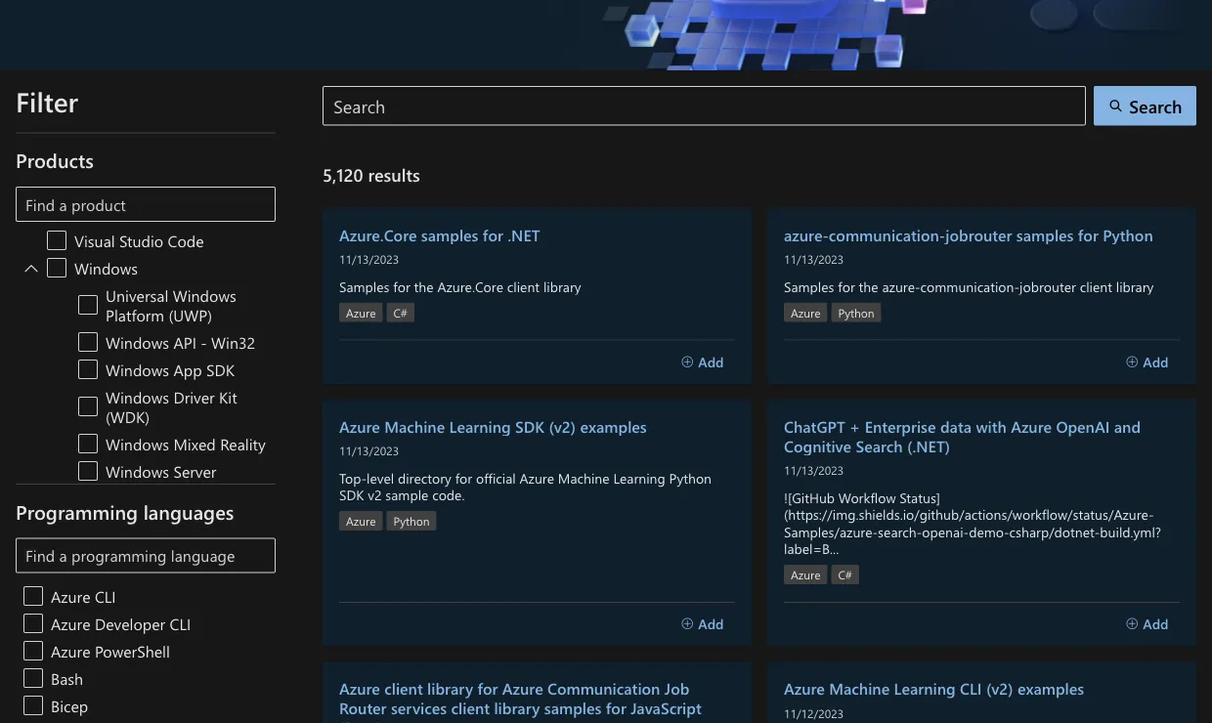 Task type: describe. For each thing, give the bounding box(es) containing it.
and
[[1115, 416, 1141, 437]]

products element
[[16, 0, 276, 525]]

1 horizontal spatial cli
[[170, 613, 191, 634]]

1 vertical spatial communication-
[[921, 277, 1020, 296]]

machine for sdk
[[385, 416, 445, 437]]

samples inside the azure.core samples for .net 11/13/2023
[[421, 224, 479, 245]]

(wdk)
[[106, 406, 150, 427]]

.net
[[508, 224, 540, 245]]

add for chatgpt + enterprise data with azure openai and cognitive search (.net)
[[1143, 616, 1169, 634]]

machine inside the top-level directory for official azure machine learning python sdk v2 sample code.
[[558, 469, 610, 487]]

server
[[173, 461, 217, 482]]

azure- inside "azure-communication-jobrouter samples for python 11/13/2023"
[[784, 224, 829, 245]]

azure machine learning sdk (v2) examples 11/13/2023
[[339, 416, 647, 459]]

c# for chatgpt
[[838, 567, 853, 583]]

build.yml?
[[1101, 523, 1162, 541]]

filter
[[16, 84, 78, 120]]

add button for chatgpt + enterprise data with azure openai and cognitive search (.net)
[[1116, 609, 1180, 640]]

demo-
[[969, 523, 1010, 541]]

sdk inside the top-level directory for official azure machine learning python sdk v2 sample code.
[[339, 486, 364, 504]]

windows mixed reality
[[106, 434, 266, 455]]

Find a product text field
[[16, 187, 276, 222]]

samples/azure-
[[784, 523, 878, 541]]

the for communication-
[[859, 277, 879, 296]]

communication
[[548, 678, 661, 699]]

add button for azure-communication-jobrouter samples for python
[[1116, 347, 1180, 378]]

azure.core samples for .net link
[[339, 224, 735, 245]]

search button
[[1094, 87, 1197, 126]]

azure inside the top-level directory for official azure machine learning python sdk v2 sample code.
[[520, 469, 554, 487]]

1 horizontal spatial azure-
[[883, 277, 921, 296]]

mixed
[[173, 434, 216, 455]]

communication- inside "azure-communication-jobrouter samples for python 11/13/2023"
[[829, 224, 946, 245]]

azure cli
[[51, 586, 116, 607]]

samples for the azure.core client library
[[339, 277, 581, 296]]

learning for cli
[[894, 678, 956, 699]]

samples inside "azure-communication-jobrouter samples for python 11/13/2023"
[[1017, 224, 1074, 245]]

driver
[[173, 387, 215, 408]]

the for samples
[[414, 277, 434, 296]]

programming languages
[[16, 499, 234, 525]]

![github workflow status] (https://img.shields.io/github/actions/workflow/status/azure- samples/azure-search-openai-demo-csharp/dotnet-build.yml? label=b...
[[784, 489, 1162, 558]]

languages
[[143, 499, 234, 525]]

(beta)
[[339, 718, 381, 724]]

v2
[[368, 486, 382, 504]]

powershell
[[95, 641, 170, 662]]

data
[[941, 416, 972, 437]]

chatgpt + enterprise data with azure openai and cognitive search (.net) link
[[784, 416, 1180, 456]]

0 vertical spatial cli
[[95, 586, 116, 607]]

11/13/2023 inside "azure-communication-jobrouter samples for python 11/13/2023"
[[784, 252, 844, 267]]

sample
[[386, 486, 429, 504]]

platform
[[106, 305, 164, 326]]

bash
[[51, 668, 83, 689]]

learning for sdk
[[449, 416, 511, 437]]

azure.core samples for .net 11/13/2023
[[339, 224, 540, 267]]

azure client library for azure communication job router services client library samples for javascript (beta)
[[339, 678, 702, 724]]

windows for windows mixed reality
[[106, 434, 169, 455]]

visual
[[74, 230, 115, 251]]

top-level directory for official azure machine learning python sdk v2 sample code.
[[339, 469, 712, 504]]

python inside the top-level directory for official azure machine learning python sdk v2 sample code.
[[669, 469, 712, 487]]

azure inside azure machine learning cli (v2) examples 11/12/2023
[[784, 678, 825, 699]]

azure powershell
[[51, 641, 170, 662]]

windows api - win32
[[106, 332, 255, 353]]

win32
[[211, 332, 255, 353]]

windows driver kit (wdk)
[[106, 387, 237, 427]]

for inside the azure.core samples for .net 11/13/2023
[[483, 224, 503, 245]]

job
[[665, 678, 690, 699]]

11/13/2023 inside chatgpt + enterprise data with azure openai and cognitive search (.net) 11/13/2023
[[784, 463, 844, 478]]

openai-
[[923, 523, 969, 541]]

windows app sdk
[[106, 359, 235, 380]]

chatgpt + enterprise data with azure openai and cognitive search (.net) 11/13/2023
[[784, 416, 1141, 478]]

services
[[391, 698, 447, 719]]

app
[[173, 359, 202, 380]]

top-
[[339, 469, 367, 487]]

official
[[476, 469, 516, 487]]

studio
[[119, 230, 163, 251]]

samples for the azure-communication-jobrouter client library
[[784, 277, 1154, 296]]

Find a programming language text field
[[16, 539, 276, 574]]

add for azure-communication-jobrouter samples for python
[[1143, 353, 1169, 371]]

csharp/dotnet-
[[1010, 523, 1101, 541]]

machine for cli
[[829, 678, 890, 699]]

for inside the top-level directory for official azure machine learning python sdk v2 sample code.
[[455, 469, 472, 487]]

code
[[168, 230, 204, 251]]

add button for azure machine learning sdk (v2) examples
[[671, 609, 735, 640]]

azure-communication-jobrouter samples for python link
[[784, 224, 1180, 245]]

workflow
[[839, 489, 896, 507]]

(https://img.shields.io/github/actions/workflow/status/azure-
[[784, 506, 1154, 524]]

chatgpt
[[784, 416, 846, 437]]

visual studio code
[[74, 230, 204, 251]]

cognitive
[[784, 435, 852, 456]]

azure machine learning cli (v2) examples link
[[784, 678, 1180, 699]]

windows for windows server
[[106, 461, 169, 482]]

universal
[[106, 285, 169, 306]]

cli inside azure machine learning cli (v2) examples 11/12/2023
[[960, 678, 982, 699]]



Task type: vqa. For each thing, say whether or not it's contained in the screenshot.
the Shows LINK on the left of page
no



Task type: locate. For each thing, give the bounding box(es) containing it.
add
[[698, 353, 724, 371], [1143, 353, 1169, 371], [698, 616, 724, 634], [1143, 616, 1169, 634]]

1 horizontal spatial search
[[1130, 95, 1183, 118]]

0 vertical spatial learning
[[449, 416, 511, 437]]

1 horizontal spatial the
[[859, 277, 879, 296]]

5,120
[[323, 163, 363, 187]]

2 horizontal spatial sdk
[[515, 416, 545, 437]]

azure.core
[[339, 224, 417, 245], [438, 277, 504, 296]]

add for azure.core samples for .net
[[698, 353, 724, 371]]

1 vertical spatial examples
[[1018, 678, 1085, 699]]

(uwp)
[[169, 305, 212, 326]]

0 vertical spatial (v2)
[[549, 416, 576, 437]]

search
[[1130, 95, 1183, 118], [856, 435, 903, 456]]

kit
[[219, 387, 237, 408]]

jobrouter
[[946, 224, 1013, 245], [1020, 277, 1077, 296]]

Search text field
[[323, 87, 1087, 126]]

1 the from the left
[[414, 277, 434, 296]]

add button
[[671, 347, 735, 378], [1116, 347, 1180, 378], [671, 609, 735, 640], [1116, 609, 1180, 640]]

programming
[[16, 499, 138, 525]]

1 horizontal spatial jobrouter
[[1020, 277, 1077, 296]]

samples for azure-
[[784, 277, 835, 296]]

0 vertical spatial sdk
[[206, 359, 235, 380]]

directory
[[398, 469, 452, 487]]

0 horizontal spatial samples
[[339, 277, 390, 296]]

sdk up kit
[[206, 359, 235, 380]]

0 horizontal spatial search
[[856, 435, 903, 456]]

windows server
[[106, 461, 217, 482]]

azure client library for azure communication job router services client library samples for javascript (beta) link
[[339, 678, 735, 724]]

0 vertical spatial examples
[[580, 416, 647, 437]]

search-
[[878, 523, 923, 541]]

products
[[16, 148, 94, 174]]

1 vertical spatial azure.core
[[438, 277, 504, 296]]

azure
[[346, 305, 376, 321], [791, 305, 821, 321], [339, 416, 380, 437], [1011, 416, 1052, 437], [520, 469, 554, 487], [346, 514, 376, 529], [791, 567, 821, 583], [51, 586, 90, 607], [51, 613, 90, 634], [51, 641, 90, 662], [339, 678, 380, 699], [503, 678, 543, 699], [784, 678, 825, 699]]

api
[[173, 332, 197, 353]]

1 horizontal spatial (v2)
[[987, 678, 1014, 699]]

1 vertical spatial sdk
[[515, 416, 545, 437]]

0 horizontal spatial c#
[[394, 305, 408, 321]]

1 horizontal spatial sdk
[[339, 486, 364, 504]]

machine
[[385, 416, 445, 437], [558, 469, 610, 487], [829, 678, 890, 699]]

results
[[368, 163, 420, 187]]

examples for cli
[[1018, 678, 1085, 699]]

communication-
[[829, 224, 946, 245], [921, 277, 1020, 296]]

samples up samples for the azure.core client library
[[421, 224, 479, 245]]

azure.core down the azure.core samples for .net 11/13/2023
[[438, 277, 504, 296]]

machine up 11/12/2023 at right bottom
[[829, 678, 890, 699]]

reality
[[220, 434, 266, 455]]

0 vertical spatial c#
[[394, 305, 408, 321]]

learning
[[449, 416, 511, 437], [614, 469, 666, 487], [894, 678, 956, 699]]

examples inside azure machine learning cli (v2) examples 11/12/2023
[[1018, 678, 1085, 699]]

the
[[414, 277, 434, 296], [859, 277, 879, 296]]

examples for sdk
[[580, 416, 647, 437]]

add for azure machine learning sdk (v2) examples
[[698, 616, 724, 634]]

machine inside azure machine learning sdk (v2) examples 11/13/2023
[[385, 416, 445, 437]]

search inside chatgpt + enterprise data with azure openai and cognitive search (.net) 11/13/2023
[[856, 435, 903, 456]]

jobrouter down azure-communication-jobrouter samples for python link
[[1020, 277, 1077, 296]]

windows up programming languages
[[106, 461, 169, 482]]

2 horizontal spatial machine
[[829, 678, 890, 699]]

1 vertical spatial search
[[856, 435, 903, 456]]

0 vertical spatial communication-
[[829, 224, 946, 245]]

windows up (wdk)
[[106, 359, 169, 380]]

azure.core down 5,120 results
[[339, 224, 417, 245]]

0 horizontal spatial jobrouter
[[946, 224, 1013, 245]]

learning inside azure machine learning cli (v2) examples 11/12/2023
[[894, 678, 956, 699]]

code.
[[432, 486, 465, 504]]

with
[[976, 416, 1007, 437]]

2 horizontal spatial cli
[[960, 678, 982, 699]]

machine inside azure machine learning cli (v2) examples 11/12/2023
[[829, 678, 890, 699]]

0 horizontal spatial (v2)
[[549, 416, 576, 437]]

(v2) inside azure machine learning sdk (v2) examples 11/13/2023
[[549, 416, 576, 437]]

(.net)
[[908, 435, 951, 456]]

windows down (wdk)
[[106, 434, 169, 455]]

1 samples from the left
[[339, 277, 390, 296]]

windows for windows app sdk
[[106, 359, 169, 380]]

search inside search button
[[1130, 95, 1183, 118]]

c# down samples for the azure.core client library
[[394, 305, 408, 321]]

status]
[[900, 489, 941, 507]]

0 vertical spatial jobrouter
[[946, 224, 1013, 245]]

(v2) for sdk
[[549, 416, 576, 437]]

azure.core inside the azure.core samples for .net 11/13/2023
[[339, 224, 417, 245]]

communication- up samples for the azure-communication-jobrouter client library
[[829, 224, 946, 245]]

2 vertical spatial sdk
[[339, 486, 364, 504]]

communication- down "azure-communication-jobrouter samples for python 11/13/2023"
[[921, 277, 1020, 296]]

2 horizontal spatial samples
[[1017, 224, 1074, 245]]

sdk
[[206, 359, 235, 380], [515, 416, 545, 437], [339, 486, 364, 504]]

examples inside azure machine learning sdk (v2) examples 11/13/2023
[[580, 416, 647, 437]]

0 horizontal spatial azure.core
[[339, 224, 417, 245]]

azure-
[[784, 224, 829, 245], [883, 277, 921, 296]]

1 horizontal spatial samples
[[544, 698, 602, 719]]

collapse windows image
[[23, 261, 39, 277]]

windows down 'windows app sdk'
[[106, 387, 169, 408]]

jobrouter up samples for the azure-communication-jobrouter client library
[[946, 224, 1013, 245]]

client
[[507, 277, 540, 296], [1080, 277, 1113, 296], [385, 678, 423, 699], [451, 698, 490, 719]]

1 horizontal spatial c#
[[838, 567, 853, 583]]

2 samples from the left
[[784, 277, 835, 296]]

1 horizontal spatial azure.core
[[438, 277, 504, 296]]

windows for windows driver kit (wdk)
[[106, 387, 169, 408]]

0 vertical spatial azure.core
[[339, 224, 417, 245]]

![github
[[784, 489, 835, 507]]

bicep
[[51, 695, 88, 716]]

samples inside azure client library for azure communication job router services client library samples for javascript (beta)
[[544, 698, 602, 719]]

for inside "azure-communication-jobrouter samples for python 11/13/2023"
[[1079, 224, 1099, 245]]

0 horizontal spatial examples
[[580, 416, 647, 437]]

azure inside chatgpt + enterprise data with azure openai and cognitive search (.net) 11/13/2023
[[1011, 416, 1052, 437]]

level
[[367, 469, 394, 487]]

0 horizontal spatial the
[[414, 277, 434, 296]]

sdk inside products 'element'
[[206, 359, 235, 380]]

0 horizontal spatial sdk
[[206, 359, 235, 380]]

windows inside windows driver kit (wdk)
[[106, 387, 169, 408]]

0 horizontal spatial machine
[[385, 416, 445, 437]]

5,120 results
[[323, 163, 420, 187]]

windows up -
[[173, 285, 236, 306]]

2 vertical spatial learning
[[894, 678, 956, 699]]

2 vertical spatial machine
[[829, 678, 890, 699]]

learning inside the top-level directory for official azure machine learning python sdk v2 sample code.
[[614, 469, 666, 487]]

11/13/2023 inside the azure.core samples for .net 11/13/2023
[[339, 252, 399, 267]]

python
[[1103, 224, 1154, 245], [838, 305, 875, 321], [669, 469, 712, 487], [394, 514, 430, 529]]

learning inside azure machine learning sdk (v2) examples 11/13/2023
[[449, 416, 511, 437]]

windows down visual
[[74, 258, 138, 279]]

2 horizontal spatial learning
[[894, 678, 956, 699]]

c#
[[394, 305, 408, 321], [838, 567, 853, 583]]

developer
[[95, 613, 165, 634]]

11/13/2023 inside azure machine learning sdk (v2) examples 11/13/2023
[[339, 443, 399, 459]]

1 vertical spatial learning
[[614, 469, 666, 487]]

(v2)
[[549, 416, 576, 437], [987, 678, 1014, 699]]

1 vertical spatial azure-
[[883, 277, 921, 296]]

1 vertical spatial (v2)
[[987, 678, 1014, 699]]

programming languages element
[[16, 532, 276, 724]]

examples
[[580, 416, 647, 437], [1018, 678, 1085, 699]]

samples up samples for the azure-communication-jobrouter client library
[[1017, 224, 1074, 245]]

router
[[339, 698, 387, 719]]

-
[[201, 332, 207, 353]]

for
[[483, 224, 503, 245], [1079, 224, 1099, 245], [393, 277, 411, 296], [838, 277, 855, 296], [455, 469, 472, 487], [478, 678, 498, 699], [606, 698, 627, 719]]

windows for windows
[[74, 258, 138, 279]]

1 horizontal spatial machine
[[558, 469, 610, 487]]

0 vertical spatial search
[[1130, 95, 1183, 118]]

2 vertical spatial cli
[[960, 678, 982, 699]]

jobrouter inside "azure-communication-jobrouter samples for python 11/13/2023"
[[946, 224, 1013, 245]]

(v2) for cli
[[987, 678, 1014, 699]]

azure inside azure machine learning sdk (v2) examples 11/13/2023
[[339, 416, 380, 437]]

0 vertical spatial machine
[[385, 416, 445, 437]]

11/13/2023
[[339, 252, 399, 267], [784, 252, 844, 267], [339, 443, 399, 459], [784, 463, 844, 478]]

universal windows platform (uwp)
[[106, 285, 236, 326]]

0 horizontal spatial azure-
[[784, 224, 829, 245]]

azure machine learning cli (v2) examples 11/12/2023
[[784, 678, 1085, 721]]

samples for azure.core
[[339, 277, 390, 296]]

2 the from the left
[[859, 277, 879, 296]]

1 vertical spatial c#
[[838, 567, 853, 583]]

azure machine learning sdk (v2) examples link
[[339, 416, 735, 437]]

enterprise
[[865, 416, 936, 437]]

machine up 'directory'
[[385, 416, 445, 437]]

openai
[[1057, 416, 1110, 437]]

machine down azure machine learning sdk (v2) examples link
[[558, 469, 610, 487]]

sdk left v2
[[339, 486, 364, 504]]

c# down label=b...
[[838, 567, 853, 583]]

add button for azure.core samples for .net
[[671, 347, 735, 378]]

1 vertical spatial machine
[[558, 469, 610, 487]]

windows
[[74, 258, 138, 279], [173, 285, 236, 306], [106, 332, 169, 353], [106, 359, 169, 380], [106, 387, 169, 408], [106, 434, 169, 455], [106, 461, 169, 482]]

sdk inside azure machine learning sdk (v2) examples 11/13/2023
[[515, 416, 545, 437]]

c# for azure.core
[[394, 305, 408, 321]]

0 horizontal spatial cli
[[95, 586, 116, 607]]

0 horizontal spatial learning
[[449, 416, 511, 437]]

python inside "azure-communication-jobrouter samples for python 11/13/2023"
[[1103, 224, 1154, 245]]

cli
[[95, 586, 116, 607], [170, 613, 191, 634], [960, 678, 982, 699]]

0 horizontal spatial samples
[[421, 224, 479, 245]]

windows inside universal windows platform (uwp)
[[173, 285, 236, 306]]

windows for windows api - win32
[[106, 332, 169, 353]]

azure developer cli
[[51, 613, 191, 634]]

11/12/2023
[[784, 706, 844, 721]]

sdk up the top-level directory for official azure machine learning python sdk v2 sample code. at the bottom of the page
[[515, 416, 545, 437]]

javascript
[[631, 698, 702, 719]]

0 vertical spatial azure-
[[784, 224, 829, 245]]

+
[[850, 416, 861, 437]]

(v2) inside azure machine learning cli (v2) examples 11/12/2023
[[987, 678, 1014, 699]]

samples left javascript
[[544, 698, 602, 719]]

windows down platform
[[106, 332, 169, 353]]

azure-communication-jobrouter samples for python 11/13/2023
[[784, 224, 1154, 267]]

samples
[[421, 224, 479, 245], [1017, 224, 1074, 245], [544, 698, 602, 719]]

library
[[544, 277, 581, 296], [1117, 277, 1154, 296], [427, 678, 473, 699], [494, 698, 540, 719]]

1 horizontal spatial learning
[[614, 469, 666, 487]]

1 vertical spatial jobrouter
[[1020, 277, 1077, 296]]

label=b...
[[784, 540, 839, 558]]

1 horizontal spatial samples
[[784, 277, 835, 296]]

1 vertical spatial cli
[[170, 613, 191, 634]]

1 horizontal spatial examples
[[1018, 678, 1085, 699]]



